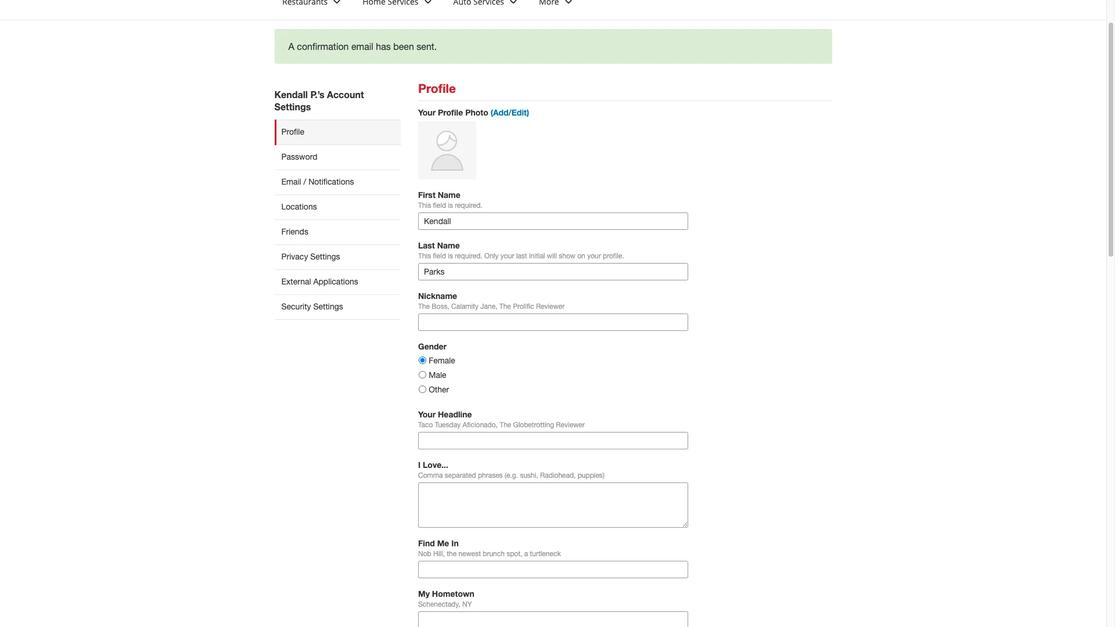 Task type: vqa. For each thing, say whether or not it's contained in the screenshot.
Kendall
yes



Task type: locate. For each thing, give the bounding box(es) containing it.
this down last
[[418, 252, 431, 260]]

profile down sent. at the top of the page
[[418, 81, 456, 96]]

the
[[447, 550, 457, 558]]

2 vertical spatial settings
[[313, 302, 343, 311]]

1 field from the top
[[433, 202, 446, 210]]

/
[[304, 177, 306, 187]]

this inside last name this field is required. only your last initial will show on your profile.
[[418, 252, 431, 260]]

1 vertical spatial settings
[[310, 252, 340, 261]]

0 vertical spatial profile
[[418, 81, 456, 96]]

1 horizontal spatial 24 chevron down v2 image
[[421, 0, 435, 8]]

puppies)
[[578, 472, 605, 480]]

2 vertical spatial profile
[[282, 127, 304, 137]]

newest
[[459, 550, 481, 558]]

locations link
[[275, 195, 401, 220]]

24 chevron down v2 image up sent. at the top of the page
[[421, 0, 435, 8]]

field down last
[[433, 252, 446, 260]]

settings down kendall
[[275, 101, 311, 112]]

password link
[[275, 145, 401, 170]]

hill,
[[434, 550, 445, 558]]

nob
[[418, 550, 432, 558]]

a
[[289, 41, 295, 52]]

your left 'last'
[[501, 252, 514, 260]]

your right on
[[588, 252, 601, 260]]

your up taco
[[418, 410, 436, 420]]

in
[[452, 539, 459, 549]]

1 vertical spatial your
[[418, 410, 436, 420]]

your headline taco tuesday aficionado, the globetrotting reviewer
[[418, 410, 585, 429]]

2 24 chevron down v2 image from the left
[[421, 0, 435, 8]]

24 chevron down v2 image
[[562, 0, 576, 8]]

required.
[[455, 202, 483, 210], [455, 252, 483, 260]]

name inside first name this field is required.
[[438, 190, 461, 200]]

reviewer inside nickname the boss, calamity jane, the prolific reviewer
[[536, 303, 565, 311]]

Your Headline text field
[[418, 432, 689, 450]]

your left photo
[[418, 107, 436, 117]]

1 vertical spatial required.
[[455, 252, 483, 260]]

settings for privacy
[[310, 252, 340, 261]]

locations
[[282, 202, 317, 211]]

my hometown schenectady, ny
[[418, 589, 475, 609]]

the for the
[[500, 303, 511, 311]]

the for headline
[[500, 421, 512, 429]]

reviewer up nickname text field
[[536, 303, 565, 311]]

your inside "your headline taco tuesday aficionado, the globetrotting reviewer"
[[418, 410, 436, 420]]

2 field from the top
[[433, 252, 446, 260]]

last name this field is required. only your last initial will show on your profile.
[[418, 241, 624, 260]]

1 vertical spatial name
[[437, 241, 460, 250]]

0 vertical spatial your
[[418, 107, 436, 117]]

1 vertical spatial reviewer
[[556, 421, 585, 429]]

2 this from the top
[[418, 252, 431, 260]]

tuesday
[[435, 421, 461, 429]]

name right last
[[437, 241, 460, 250]]

0 vertical spatial name
[[438, 190, 461, 200]]

female
[[429, 356, 455, 366]]

field inside first name this field is required.
[[433, 202, 446, 210]]

aficionado,
[[463, 421, 498, 429]]

ny
[[463, 601, 472, 609]]

settings up external applications
[[310, 252, 340, 261]]

external applications link
[[275, 270, 401, 295]]

first name this field is required.
[[418, 190, 483, 210]]

a
[[525, 550, 528, 558]]

i
[[418, 460, 421, 470]]

settings inside 'link'
[[313, 302, 343, 311]]

account
[[327, 89, 364, 100]]

photo
[[466, 107, 489, 117]]

2 your from the top
[[418, 410, 436, 420]]

0 horizontal spatial your
[[501, 252, 514, 260]]

confirmation
[[297, 41, 349, 52]]

profile up password on the top of the page
[[282, 127, 304, 137]]

3 24 chevron down v2 image from the left
[[507, 0, 521, 8]]

Male radio
[[419, 371, 427, 379]]

1 this from the top
[[418, 202, 431, 210]]

24 chevron down v2 image up confirmation
[[330, 0, 344, 8]]

radiohead,
[[540, 472, 576, 480]]

name inside last name this field is required. only your last initial will show on your profile.
[[437, 241, 460, 250]]

2 horizontal spatial 24 chevron down v2 image
[[507, 0, 521, 8]]

required. for first
[[455, 202, 483, 210]]

find me in nob hill, the newest brunch spot, a turtleneck
[[418, 539, 561, 558]]

24 chevron down v2 image left 24 chevron down v2 image
[[507, 0, 521, 8]]

settings inside kendall p.'s account settings
[[275, 101, 311, 112]]

your
[[418, 107, 436, 117], [418, 410, 436, 420]]

your
[[501, 252, 514, 260], [588, 252, 601, 260]]

will
[[547, 252, 557, 260]]

is
[[448, 202, 453, 210], [448, 252, 453, 260]]

1 required. from the top
[[455, 202, 483, 210]]

1 your from the top
[[418, 107, 436, 117]]

email / notifications link
[[275, 170, 401, 195]]

name right first
[[438, 190, 461, 200]]

last
[[516, 252, 527, 260]]

i love... comma separated phrases (e.g. sushi, radiohead, puppies)
[[418, 460, 605, 480]]

reviewer inside "your headline taco tuesday aficionado, the globetrotting reviewer"
[[556, 421, 585, 429]]

is inside last name this field is required. only your last initial will show on your profile.
[[448, 252, 453, 260]]

this for first
[[418, 202, 431, 210]]

field
[[433, 202, 446, 210], [433, 252, 446, 260]]

spot,
[[507, 550, 523, 558]]

1 is from the top
[[448, 202, 453, 210]]

0 vertical spatial required.
[[455, 202, 483, 210]]

required. inside last name this field is required. only your last initial will show on your profile.
[[455, 252, 483, 260]]

reviewer
[[536, 303, 565, 311], [556, 421, 585, 429]]

the
[[418, 303, 430, 311], [500, 303, 511, 311], [500, 421, 512, 429]]

24 chevron down v2 image
[[330, 0, 344, 8], [421, 0, 435, 8], [507, 0, 521, 8]]

2 is from the top
[[448, 252, 453, 260]]

this down first
[[418, 202, 431, 210]]

required. inside first name this field is required.
[[455, 202, 483, 210]]

0 vertical spatial this
[[418, 202, 431, 210]]

security settings link
[[275, 295, 401, 320]]

1 vertical spatial is
[[448, 252, 453, 260]]

0 vertical spatial field
[[433, 202, 446, 210]]

privacy settings link
[[275, 245, 401, 270]]

First Name text field
[[418, 213, 689, 230]]

1 vertical spatial field
[[433, 252, 446, 260]]

the inside "your headline taco tuesday aficionado, the globetrotting reviewer"
[[500, 421, 512, 429]]

sushi,
[[520, 472, 539, 480]]

is inside first name this field is required.
[[448, 202, 453, 210]]

first
[[418, 190, 436, 200]]

name for first
[[438, 190, 461, 200]]

the right jane, in the left of the page
[[500, 303, 511, 311]]

has
[[376, 41, 391, 52]]

2 required. from the top
[[455, 252, 483, 260]]

1 horizontal spatial your
[[588, 252, 601, 260]]

reviewer for the
[[536, 303, 565, 311]]

0 horizontal spatial 24 chevron down v2 image
[[330, 0, 344, 8]]

reviewer up your headline text box
[[556, 421, 585, 429]]

profile left photo
[[438, 107, 463, 117]]

(e.g.
[[505, 472, 518, 480]]

settings
[[275, 101, 311, 112], [310, 252, 340, 261], [313, 302, 343, 311]]

the right aficionado,
[[500, 421, 512, 429]]

this
[[418, 202, 431, 210], [418, 252, 431, 260]]

field inside last name this field is required. only your last initial will show on your profile.
[[433, 252, 446, 260]]

2 your from the left
[[588, 252, 601, 260]]

external applications
[[282, 277, 358, 286]]

0 vertical spatial is
[[448, 202, 453, 210]]

field down first
[[433, 202, 446, 210]]

email / notifications
[[282, 177, 354, 187]]

0 vertical spatial reviewer
[[536, 303, 565, 311]]

this inside first name this field is required.
[[418, 202, 431, 210]]

settings down applications
[[313, 302, 343, 311]]

comma
[[418, 472, 443, 480]]

profile
[[418, 81, 456, 96], [438, 107, 463, 117], [282, 127, 304, 137]]

love...
[[423, 460, 449, 470]]

0 vertical spatial settings
[[275, 101, 311, 112]]

phrases
[[478, 472, 503, 480]]

name
[[438, 190, 461, 200], [437, 241, 460, 250]]

My Hometown text field
[[418, 612, 689, 628]]

schenectady,
[[418, 601, 461, 609]]

boss,
[[432, 303, 450, 311]]

your for your headline taco tuesday aficionado, the globetrotting reviewer
[[418, 410, 436, 420]]

1 vertical spatial this
[[418, 252, 431, 260]]



Task type: describe. For each thing, give the bounding box(es) containing it.
reviewer for headline
[[556, 421, 585, 429]]

notifications
[[309, 177, 354, 187]]

on
[[578, 252, 586, 260]]

business categories element
[[273, 0, 1084, 20]]

Female radio
[[419, 357, 427, 364]]

been
[[394, 41, 414, 52]]

settings for security
[[313, 302, 343, 311]]

security
[[282, 302, 311, 311]]

headline
[[438, 410, 472, 420]]

profile link
[[275, 120, 401, 145]]

nickname
[[418, 291, 457, 301]]

Nickname text field
[[418, 314, 689, 331]]

separated
[[445, 472, 476, 480]]

kendall
[[275, 89, 308, 100]]

(add/edit) link
[[491, 107, 529, 117]]

security settings
[[282, 302, 343, 311]]

nickname the boss, calamity jane, the prolific reviewer
[[418, 291, 565, 311]]

jane,
[[481, 303, 498, 311]]

email
[[352, 41, 374, 52]]

this for last
[[418, 252, 431, 260]]

hometown
[[432, 589, 475, 599]]

the left boss,
[[418, 303, 430, 311]]

taco
[[418, 421, 433, 429]]

privacy
[[282, 252, 308, 261]]

find
[[418, 539, 435, 549]]

other
[[429, 385, 449, 395]]

initial
[[529, 252, 545, 260]]

1 vertical spatial profile
[[438, 107, 463, 117]]

field for last
[[433, 252, 446, 260]]

(add/edit)
[[491, 107, 529, 117]]

kendall p.'s account settings
[[275, 89, 364, 112]]

is for first
[[448, 202, 453, 210]]

calamity
[[452, 303, 479, 311]]

applications
[[313, 277, 358, 286]]

gender
[[418, 342, 447, 352]]

only
[[485, 252, 499, 260]]

Other radio
[[419, 386, 427, 393]]

Find Me In text field
[[418, 561, 689, 579]]

brunch
[[483, 550, 505, 558]]

friends
[[282, 227, 309, 236]]

password
[[282, 152, 318, 162]]

sent.
[[417, 41, 437, 52]]

Last Name text field
[[418, 263, 689, 281]]

turtleneck
[[530, 550, 561, 558]]

me
[[437, 539, 449, 549]]

p.'s
[[311, 89, 325, 100]]

required. for last
[[455, 252, 483, 260]]

is for last
[[448, 252, 453, 260]]

show
[[559, 252, 576, 260]]

1 24 chevron down v2 image from the left
[[330, 0, 344, 8]]

name for last
[[437, 241, 460, 250]]

your profile photo (add/edit)
[[418, 107, 529, 117]]

privacy settings
[[282, 252, 340, 261]]

a confirmation email has been sent.
[[289, 41, 437, 52]]

profile.
[[603, 252, 624, 260]]

globetrotting
[[513, 421, 554, 429]]

email
[[282, 177, 301, 187]]

my
[[418, 589, 430, 599]]

male
[[429, 371, 447, 380]]

1 your from the left
[[501, 252, 514, 260]]

prolific
[[513, 303, 534, 311]]

friends link
[[275, 220, 401, 245]]

I Love... text field
[[418, 483, 689, 528]]

field for first
[[433, 202, 446, 210]]

profile inside profile link
[[282, 127, 304, 137]]

last
[[418, 241, 435, 250]]

external
[[282, 277, 311, 286]]

your for your profile photo (add/edit)
[[418, 107, 436, 117]]



